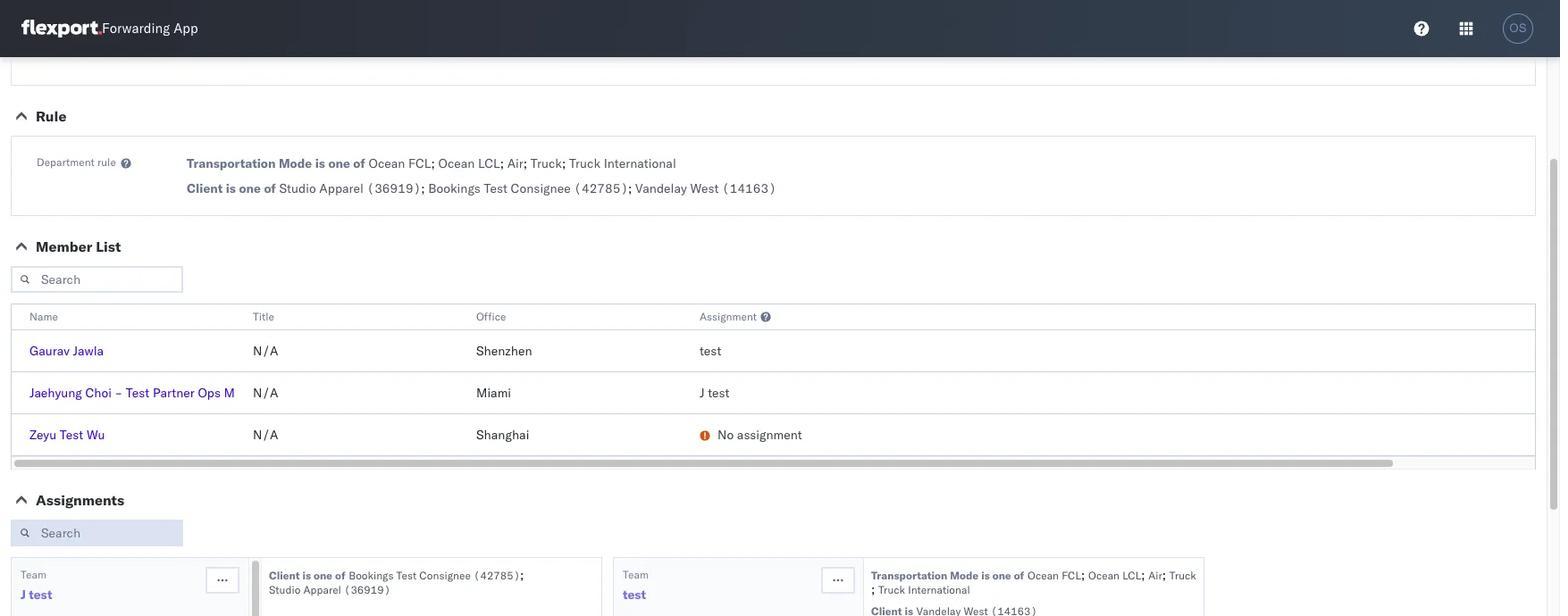 Task type: locate. For each thing, give the bounding box(es) containing it.
0 vertical spatial transportation
[[187, 156, 276, 172]]

(14163)
[[722, 181, 777, 197]]

assignments
[[36, 492, 124, 510]]

;
[[431, 156, 435, 172], [500, 156, 504, 172], [524, 156, 528, 172], [562, 156, 566, 172], [421, 181, 425, 197], [629, 181, 632, 197], [520, 568, 524, 584], [1082, 568, 1085, 584], [1142, 568, 1146, 584], [1163, 568, 1167, 584], [872, 582, 875, 598]]

1 vertical spatial fcl
[[1062, 569, 1082, 583]]

no
[[718, 427, 734, 443]]

team
[[21, 569, 46, 582], [623, 569, 649, 582]]

1 vertical spatial studio
[[269, 584, 301, 597]]

partner
[[153, 385, 195, 401]]

3 n/a from the top
[[253, 427, 278, 443]]

transportation mode is one of ocean fcl ; ocean lcl ; air ; truck ; truck international
[[872, 568, 1197, 598]]

0 horizontal spatial fcl
[[409, 156, 431, 172]]

0 horizontal spatial (42785)
[[474, 569, 520, 583]]

0 vertical spatial (36919)
[[367, 181, 421, 197]]

os
[[1510, 21, 1527, 35]]

apparel
[[319, 181, 364, 197], [303, 584, 341, 597]]

gaurav jawla
[[29, 343, 104, 359]]

mode for transportation mode is one of
[[279, 156, 312, 172]]

1 team from the left
[[21, 569, 46, 582]]

ocean fcl ; ocean lcl ; air ; truck ; truck international
[[369, 156, 676, 172]]

0 horizontal spatial mode
[[279, 156, 312, 172]]

0 vertical spatial n/a
[[253, 343, 278, 359]]

air inside transportation mode is one of ocean fcl ; ocean lcl ; air ; truck ; truck international
[[1149, 569, 1163, 583]]

(42785)
[[574, 181, 629, 197], [474, 569, 520, 583]]

rule
[[36, 107, 66, 125]]

1 horizontal spatial team
[[623, 569, 649, 582]]

; inside the bookings test consignee (42785) ; studio apparel (36919)
[[520, 568, 524, 584]]

0 vertical spatial lcl
[[478, 156, 500, 172]]

studio
[[279, 181, 316, 197], [269, 584, 301, 597]]

0 vertical spatial client
[[187, 181, 223, 197]]

1 vertical spatial j
[[21, 587, 26, 603]]

of
[[353, 156, 365, 172], [264, 181, 276, 197], [335, 569, 346, 583], [1014, 569, 1025, 583]]

1 vertical spatial lcl
[[1123, 569, 1142, 583]]

0 vertical spatial mode
[[279, 156, 312, 172]]

1 vertical spatial client
[[269, 569, 300, 583]]

team up test link
[[623, 569, 649, 582]]

bookings test consignee (42785) ; studio apparel (36919)
[[269, 568, 524, 597]]

ocean
[[369, 156, 405, 172], [438, 156, 475, 172], [1028, 569, 1059, 583], [1089, 569, 1120, 583]]

(36919)
[[367, 181, 421, 197], [344, 584, 391, 597]]

1 horizontal spatial lcl
[[1123, 569, 1142, 583]]

1 horizontal spatial client
[[269, 569, 300, 583]]

1 horizontal spatial mode
[[950, 569, 979, 583]]

name
[[29, 310, 58, 324]]

1 vertical spatial client is one of
[[269, 569, 346, 583]]

1 vertical spatial consignee
[[420, 569, 471, 583]]

choi
[[85, 385, 112, 401]]

mode inside transportation mode is one of ocean fcl ; ocean lcl ; air ; truck ; truck international
[[950, 569, 979, 583]]

0 horizontal spatial transportation
[[187, 156, 276, 172]]

member
[[36, 238, 92, 256]]

department rule
[[37, 156, 116, 169]]

1 vertical spatial international
[[908, 584, 971, 597]]

transportation for transportation mode is one of
[[187, 156, 276, 172]]

n/a down manager
[[253, 427, 278, 443]]

air
[[507, 156, 524, 172], [1149, 569, 1163, 583]]

1 vertical spatial transportation
[[872, 569, 948, 583]]

1 horizontal spatial consignee
[[511, 181, 571, 197]]

2 team from the left
[[623, 569, 649, 582]]

0 horizontal spatial client
[[187, 181, 223, 197]]

fcl inside transportation mode is one of ocean fcl ; ocean lcl ; air ; truck ; truck international
[[1062, 569, 1082, 583]]

(42785) inside the bookings test consignee (42785) ; studio apparel (36919)
[[474, 569, 520, 583]]

-
[[115, 385, 123, 401]]

test
[[700, 343, 722, 359], [708, 385, 730, 401], [29, 587, 52, 603], [623, 587, 646, 603]]

fcl
[[409, 156, 431, 172], [1062, 569, 1082, 583]]

1 vertical spatial air
[[1149, 569, 1163, 583]]

one inside transportation mode is one of ocean fcl ; ocean lcl ; air ; truck ; truck international
[[993, 569, 1012, 583]]

transportation inside transportation mode is one of ocean fcl ; ocean lcl ; air ; truck ; truck international
[[872, 569, 948, 583]]

0 vertical spatial (42785)
[[574, 181, 629, 197]]

international
[[604, 156, 676, 172], [908, 584, 971, 597]]

1 vertical spatial apparel
[[303, 584, 341, 597]]

client
[[187, 181, 223, 197], [269, 569, 300, 583]]

1 vertical spatial (36919)
[[344, 584, 391, 597]]

team up j test link
[[21, 569, 46, 582]]

ops
[[198, 385, 221, 401]]

international inside transportation mode is one of ocean fcl ; ocean lcl ; air ; truck ; truck international
[[908, 584, 971, 597]]

is
[[315, 156, 325, 172], [226, 181, 236, 197], [303, 569, 311, 583], [982, 569, 990, 583]]

n/a for -
[[253, 385, 278, 401]]

2 vertical spatial n/a
[[253, 427, 278, 443]]

n/a right ops
[[253, 385, 278, 401]]

assignment
[[737, 427, 802, 443]]

is inside transportation mode is one of ocean fcl ; ocean lcl ; air ; truck ; truck international
[[982, 569, 990, 583]]

mode
[[279, 156, 312, 172], [950, 569, 979, 583]]

1 horizontal spatial bookings
[[428, 181, 481, 197]]

one
[[328, 156, 350, 172], [239, 181, 261, 197], [314, 569, 333, 583], [993, 569, 1012, 583]]

0 horizontal spatial team
[[21, 569, 46, 582]]

team for test
[[623, 569, 649, 582]]

client for studio apparel (36919)
[[187, 181, 223, 197]]

0 vertical spatial fcl
[[409, 156, 431, 172]]

flexport. image
[[21, 20, 102, 38]]

0 vertical spatial bookings
[[428, 181, 481, 197]]

mode for transportation mode is one of ocean fcl ; ocean lcl ; air ; truck ; truck international
[[950, 569, 979, 583]]

0 vertical spatial air
[[507, 156, 524, 172]]

2 n/a from the top
[[253, 385, 278, 401]]

1 vertical spatial bookings
[[349, 569, 394, 583]]

1 vertical spatial n/a
[[253, 385, 278, 401]]

n/a down title
[[253, 343, 278, 359]]

forwarding app link
[[21, 20, 198, 38]]

jaehyung choi - test partner ops manager link
[[29, 385, 273, 401]]

1 horizontal spatial international
[[908, 584, 971, 597]]

0 horizontal spatial consignee
[[420, 569, 471, 583]]

1 horizontal spatial air
[[1149, 569, 1163, 583]]

1 horizontal spatial fcl
[[1062, 569, 1082, 583]]

j
[[700, 385, 705, 401], [21, 587, 26, 603]]

test link
[[623, 586, 646, 604]]

test inside team test
[[623, 587, 646, 603]]

0 horizontal spatial bookings
[[349, 569, 394, 583]]

client is one of
[[187, 181, 276, 197], [269, 569, 346, 583]]

consignee
[[511, 181, 571, 197], [420, 569, 471, 583]]

0 vertical spatial international
[[604, 156, 676, 172]]

test
[[484, 181, 508, 197], [126, 385, 150, 401], [60, 427, 83, 443], [396, 569, 417, 583]]

1 vertical spatial (42785)
[[474, 569, 520, 583]]

team inside team j test
[[21, 569, 46, 582]]

0 horizontal spatial international
[[604, 156, 676, 172]]

truck
[[531, 156, 562, 172], [569, 156, 601, 172], [1170, 569, 1197, 583], [879, 584, 906, 597]]

studio apparel (36919) ; bookings test consignee (42785) ; vandelay west (14163)
[[279, 181, 777, 197]]

transportation
[[187, 156, 276, 172], [872, 569, 948, 583]]

transportation for transportation mode is one of ocean fcl ; ocean lcl ; air ; truck ; truck international
[[872, 569, 948, 583]]

0 vertical spatial j
[[700, 385, 705, 401]]

west
[[691, 181, 719, 197]]

n/a
[[253, 343, 278, 359], [253, 385, 278, 401], [253, 427, 278, 443]]

apparel inside the bookings test consignee (42785) ; studio apparel (36919)
[[303, 584, 341, 597]]

0 vertical spatial client is one of
[[187, 181, 276, 197]]

lcl
[[478, 156, 500, 172], [1123, 569, 1142, 583]]

vandelay
[[636, 181, 687, 197]]

1 horizontal spatial transportation
[[872, 569, 948, 583]]

team j test
[[21, 569, 52, 603]]

bookings
[[428, 181, 481, 197], [349, 569, 394, 583]]

0 horizontal spatial j
[[21, 587, 26, 603]]

1 vertical spatial mode
[[950, 569, 979, 583]]



Task type: vqa. For each thing, say whether or not it's contained in the screenshot.
Client is one of
yes



Task type: describe. For each thing, give the bounding box(es) containing it.
j inside team j test
[[21, 587, 26, 603]]

0 vertical spatial consignee
[[511, 181, 571, 197]]

jaehyung
[[29, 385, 82, 401]]

bookings inside the bookings test consignee (42785) ; studio apparel (36919)
[[349, 569, 394, 583]]

team for j
[[21, 569, 46, 582]]

transportation mode is one of
[[187, 156, 365, 172]]

j test link
[[21, 586, 52, 604]]

list
[[96, 238, 121, 256]]

0 horizontal spatial air
[[507, 156, 524, 172]]

0 vertical spatial apparel
[[319, 181, 364, 197]]

consignee inside the bookings test consignee (42785) ; studio apparel (36919)
[[420, 569, 471, 583]]

of inside transportation mode is one of ocean fcl ; ocean lcl ; air ; truck ; truck international
[[1014, 569, 1025, 583]]

shenzhen
[[476, 343, 532, 359]]

forwarding
[[102, 20, 170, 37]]

Search text field
[[11, 520, 183, 547]]

zeyu test wu link
[[29, 427, 105, 443]]

0 horizontal spatial lcl
[[478, 156, 500, 172]]

miami
[[476, 385, 511, 401]]

test inside team j test
[[29, 587, 52, 603]]

zeyu
[[29, 427, 56, 443]]

no assignment
[[718, 427, 802, 443]]

client for bookings test consignee (42785)
[[269, 569, 300, 583]]

jawla
[[73, 343, 104, 359]]

client is one of for bookings test consignee (42785)
[[269, 569, 346, 583]]

zeyu test wu
[[29, 427, 105, 443]]

1 horizontal spatial j
[[700, 385, 705, 401]]

1 horizontal spatial (42785)
[[574, 181, 629, 197]]

gaurav jawla link
[[29, 343, 104, 359]]

forwarding app
[[102, 20, 198, 37]]

title
[[253, 310, 274, 324]]

app
[[174, 20, 198, 37]]

gaurav
[[29, 343, 70, 359]]

shanghai
[[476, 427, 530, 443]]

os button
[[1498, 8, 1539, 49]]

lcl inside transportation mode is one of ocean fcl ; ocean lcl ; air ; truck ; truck international
[[1123, 569, 1142, 583]]

department
[[37, 156, 95, 169]]

j test
[[700, 385, 730, 401]]

n/a for wu
[[253, 427, 278, 443]]

studio inside the bookings test consignee (42785) ; studio apparel (36919)
[[269, 584, 301, 597]]

wu
[[87, 427, 105, 443]]

office
[[476, 310, 506, 324]]

manager
[[224, 385, 273, 401]]

Search text field
[[11, 266, 183, 293]]

1 n/a from the top
[[253, 343, 278, 359]]

client is one of for studio apparel (36919)
[[187, 181, 276, 197]]

test inside the bookings test consignee (42785) ; studio apparel (36919)
[[396, 569, 417, 583]]

jaehyung choi - test partner ops manager
[[29, 385, 273, 401]]

member list
[[36, 238, 121, 256]]

assignment
[[700, 310, 757, 324]]

(36919) inside the bookings test consignee (42785) ; studio apparel (36919)
[[344, 584, 391, 597]]

team test
[[623, 569, 649, 603]]

rule
[[97, 156, 116, 169]]

0 vertical spatial studio
[[279, 181, 316, 197]]



